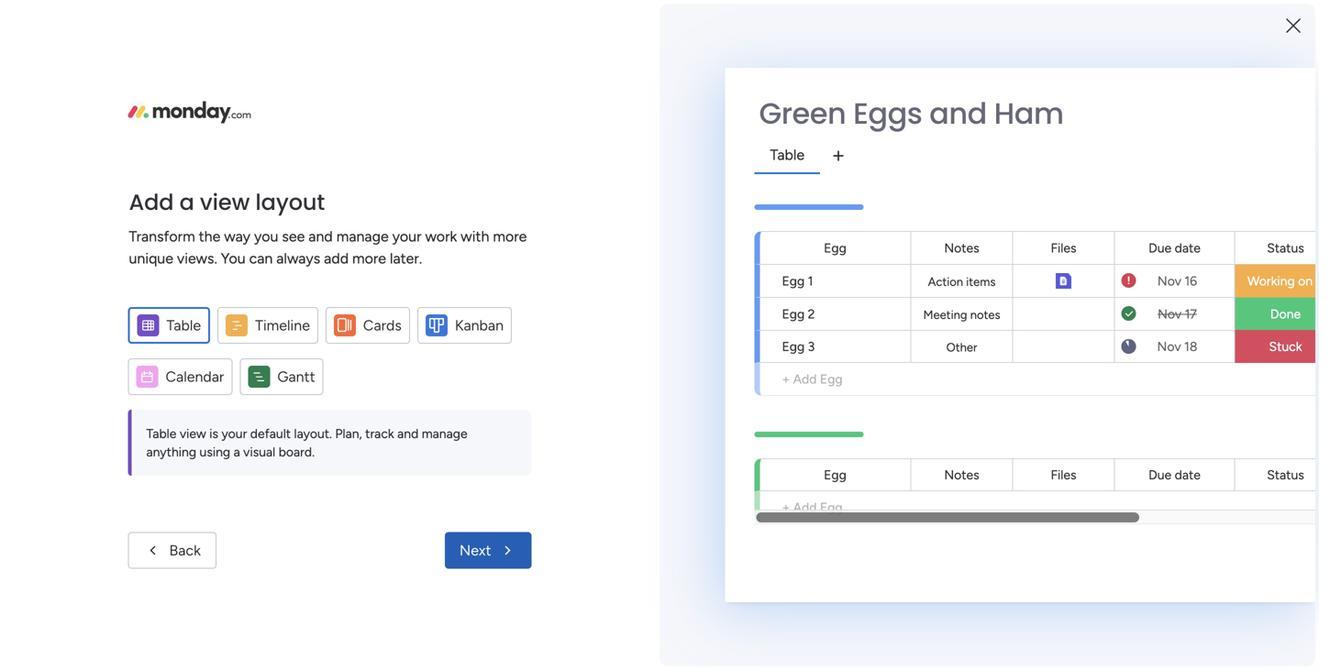 Task type: describe. For each thing, give the bounding box(es) containing it.
eggs
[[853, 93, 922, 134]]

calendar
[[166, 368, 224, 386]]

install our mobile app link
[[1044, 322, 1292, 343]]

boost
[[1027, 576, 1066, 594]]

complete profile link
[[1062, 299, 1292, 320]]

install
[[1062, 324, 1098, 341]]

with inside transform the way you see and manage your work with more unique views. you can always add more later.
[[461, 228, 489, 245]]

made
[[1070, 598, 1107, 616]]

1 due from the top
[[1149, 240, 1172, 256]]

1 + add egg from the top
[[782, 372, 843, 387]]

timeline button
[[218, 307, 318, 344]]

2 status from the top
[[1267, 467, 1304, 483]]

help image
[[1204, 50, 1222, 68]]

kanban button
[[417, 307, 512, 344]]

using
[[200, 444, 230, 460]]

your
[[1110, 231, 1137, 247]]

apps image
[[1118, 50, 1137, 68]]

back button
[[128, 533, 216, 569]]

v2 user feedback image
[[1031, 105, 1045, 125]]

explore
[[1095, 639, 1144, 656]]

templates inside boost your workflow in minutes with ready-made templates
[[1111, 598, 1176, 616]]

way
[[224, 228, 251, 245]]

search everything image
[[1163, 50, 1182, 68]]

1 notes from the top
[[944, 240, 979, 256]]

1 due date from the top
[[1149, 240, 1201, 256]]

upload
[[1062, 231, 1106, 247]]

explore templates button
[[1027, 629, 1281, 666]]

desktop
[[1107, 254, 1158, 270]]

ham
[[994, 93, 1064, 134]]

team
[[1100, 277, 1133, 294]]

you
[[221, 250, 246, 267]]

table button
[[128, 307, 210, 344]]

open update feed (inbox) image
[[283, 473, 305, 495]]

timeline
[[255, 317, 310, 334]]

members
[[1136, 277, 1194, 294]]

main
[[450, 403, 478, 418]]

boost your workflow in minutes with ready-made templates
[[1027, 576, 1266, 616]]

1 email from the left
[[434, 10, 467, 27]]

egg 1
[[782, 273, 813, 289]]

2 notes from the top
[[944, 467, 979, 483]]

email for change email address
[[928, 10, 961, 27]]

sam green image
[[1268, 44, 1297, 73]]

inbox image
[[1038, 50, 1056, 68]]

layout
[[255, 187, 325, 218]]

component image
[[306, 400, 323, 417]]

ready-
[[1027, 598, 1070, 616]]

>
[[439, 403, 447, 418]]

app
[[1173, 324, 1199, 341]]

table view is your default layout. plan, track and manage anything using a visual board.
[[146, 426, 468, 460]]

give
[[1052, 107, 1081, 123]]

anything
[[146, 444, 196, 460]]

resend email link
[[781, 10, 862, 27]]

(inbox)
[[407, 474, 462, 494]]

0 vertical spatial more
[[493, 228, 527, 245]]

join
[[139, 371, 161, 386]]

resend email
[[781, 10, 862, 27]]

please confirm your email address: samiamgreeneggsnham27@gmail.com
[[309, 10, 763, 27]]

2
[[808, 306, 815, 322]]

work management > main workspace
[[329, 403, 543, 418]]

upload your photo link
[[1044, 229, 1292, 249]]

1 files from the top
[[1051, 240, 1077, 256]]

content.
[[93, 324, 141, 339]]

2 vertical spatial add
[[793, 500, 817, 516]]

change email address link
[[877, 10, 1012, 27]]

join
[[33, 304, 57, 319]]

request
[[73, 371, 121, 386]]

circle o image for upload
[[1044, 232, 1056, 246]]

browse workspaces button
[[13, 176, 183, 205]]

invite team members (0/1) link
[[1044, 275, 1292, 296]]

gantt button
[[240, 359, 324, 395]]

circle o image for enable
[[1044, 256, 1056, 270]]

gantt
[[277, 368, 315, 386]]

with inside boost your workflow in minutes with ready-made templates
[[1238, 576, 1266, 594]]

view inside table view is your default layout. plan, track and manage anything using a visual board.
[[180, 426, 206, 442]]

enable desktop notifications
[[1062, 254, 1242, 270]]

address
[[964, 10, 1012, 27]]

2 date from the top
[[1175, 467, 1201, 483]]

change email address
[[877, 10, 1012, 27]]

1 date from the top
[[1175, 240, 1201, 256]]

Search in workspace field
[[39, 219, 153, 240]]

upload your photo
[[1062, 231, 1178, 247]]

transform the way you see and manage your work with more unique views. you can always add more later.
[[129, 228, 527, 267]]

kanban
[[455, 317, 504, 334]]

next
[[459, 542, 491, 560]]

to inside the request to join button
[[124, 371, 136, 386]]

manage inside transform the way you see and manage your work with more unique views. you can always add more later.
[[336, 228, 389, 245]]

explore templates
[[1095, 639, 1213, 656]]

0 vertical spatial add
[[129, 187, 174, 218]]

workflow
[[1102, 576, 1163, 594]]

email for resend email
[[830, 10, 862, 27]]

you
[[254, 228, 278, 245]]

profile
[[1127, 301, 1166, 317]]

update
[[309, 474, 365, 494]]

please
[[309, 10, 349, 27]]

feedback
[[1084, 107, 1141, 123]]

0 vertical spatial view
[[200, 187, 250, 218]]

egg 3
[[782, 339, 815, 355]]

visited
[[381, 187, 432, 207]]

to inside join this workspace to create content.
[[149, 304, 162, 319]]

public board image
[[306, 372, 327, 392]]

invite members image
[[1078, 50, 1096, 68]]

browse
[[21, 183, 64, 198]]

address:
[[470, 10, 522, 27]]

complete
[[1062, 301, 1123, 317]]

and inside table view is your default layout. plan, track and manage anything using a visual board.
[[397, 426, 419, 442]]



Task type: vqa. For each thing, say whether or not it's contained in the screenshot.
the rightmost With
yes



Task type: locate. For each thing, give the bounding box(es) containing it.
1 vertical spatial +
[[782, 500, 790, 516]]

and down management
[[397, 426, 419, 442]]

1 horizontal spatial workspace
[[481, 403, 543, 418]]

table for table view is your default layout. plan, track and manage anything using a visual board.
[[146, 426, 176, 442]]

request to join
[[73, 371, 161, 386]]

a inside table view is your default layout. plan, track and manage anything using a visual board.
[[234, 444, 240, 460]]

0 horizontal spatial more
[[352, 250, 386, 267]]

your inside table view is your default layout. plan, track and manage anything using a visual board.
[[222, 426, 247, 442]]

add
[[129, 187, 174, 218], [793, 372, 817, 387], [793, 500, 817, 516]]

0 vertical spatial circle o image
[[1044, 232, 1056, 246]]

work management > main workspace link
[[298, 223, 555, 429]]

1 vertical spatial circle o image
[[1044, 326, 1056, 340]]

1 horizontal spatial a
[[234, 444, 240, 460]]

1 vertical spatial notes
[[944, 467, 979, 483]]

our
[[1102, 324, 1125, 341]]

circle o image inside enable desktop notifications link
[[1044, 256, 1056, 270]]

0 vertical spatial notes
[[944, 240, 979, 256]]

0 vertical spatial table
[[167, 317, 201, 334]]

notifications
[[1162, 254, 1242, 270]]

invite team members (0/1)
[[1062, 277, 1227, 294]]

+ add egg
[[782, 372, 843, 387], [782, 500, 843, 516]]

to
[[149, 304, 162, 319], [124, 371, 136, 386]]

invite
[[1062, 277, 1097, 294]]

mobile
[[1128, 324, 1170, 341]]

1 status from the top
[[1267, 240, 1304, 256]]

recently
[[309, 187, 377, 207]]

circle o image for install
[[1044, 326, 1056, 340]]

0 vertical spatial work
[[425, 228, 457, 245]]

table inside button
[[167, 317, 201, 334]]

1 horizontal spatial manage
[[422, 426, 468, 442]]

1 horizontal spatial email
[[830, 10, 862, 27]]

browse workspaces
[[21, 183, 135, 198]]

enable desktop notifications link
[[1044, 252, 1292, 273]]

manage up add
[[336, 228, 389, 245]]

0 vertical spatial templates
[[1111, 598, 1176, 616]]

1 circle o image from the top
[[1044, 232, 1056, 246]]

0 horizontal spatial work
[[329, 403, 357, 418]]

see
[[282, 228, 305, 245]]

always
[[276, 250, 320, 267]]

0 vertical spatial workspace
[[84, 304, 146, 319]]

your inside boost your workflow in minutes with ready-made templates
[[1069, 576, 1099, 594]]

manage
[[336, 228, 389, 245], [422, 426, 468, 442]]

0 vertical spatial date
[[1175, 240, 1201, 256]]

templates inside button
[[1147, 639, 1213, 656]]

1 vertical spatial add
[[793, 372, 817, 387]]

view up way
[[200, 187, 250, 218]]

work up plan,
[[329, 403, 357, 418]]

0 vertical spatial circle o image
[[1044, 256, 1056, 270]]

0 vertical spatial due
[[1149, 240, 1172, 256]]

recently visited
[[309, 187, 432, 207]]

your up later.
[[392, 228, 422, 245]]

and right eggs
[[929, 93, 987, 134]]

and up add
[[309, 228, 333, 245]]

circle o image inside install our mobile app link
[[1044, 326, 1056, 340]]

your right confirm
[[403, 10, 431, 27]]

notifications image
[[997, 50, 1016, 68]]

workspace inside join this workspace to create content.
[[84, 304, 146, 319]]

circle o image inside upload your photo link
[[1044, 232, 1056, 246]]

0 horizontal spatial email
[[434, 10, 467, 27]]

give feedback
[[1052, 107, 1141, 123]]

circle o image left upload
[[1044, 232, 1056, 246]]

plan,
[[335, 426, 362, 442]]

2 files from the top
[[1051, 467, 1077, 483]]

2 due from the top
[[1149, 467, 1172, 483]]

circle o image inside invite team members (0/1) link
[[1044, 279, 1056, 293]]

view left is
[[180, 426, 206, 442]]

and
[[929, 93, 987, 134], [309, 228, 333, 245], [397, 426, 419, 442]]

cards
[[363, 317, 402, 334]]

unique
[[129, 250, 173, 267]]

2 vertical spatial and
[[397, 426, 419, 442]]

cards button
[[326, 307, 410, 344]]

1 vertical spatial view
[[180, 426, 206, 442]]

1 vertical spatial due date
[[1149, 467, 1201, 483]]

circle o image for invite
[[1044, 279, 1056, 293]]

circle o image left install on the right of page
[[1044, 326, 1056, 340]]

0 horizontal spatial a
[[179, 187, 194, 218]]

install our mobile app
[[1062, 324, 1199, 341]]

back
[[169, 542, 201, 560]]

management
[[360, 403, 436, 418]]

workspace up content.
[[84, 304, 146, 319]]

1 vertical spatial files
[[1051, 467, 1077, 483]]

files
[[1051, 240, 1077, 256], [1051, 467, 1077, 483]]

circle o image left the enable
[[1044, 256, 1056, 270]]

1 horizontal spatial work
[[425, 228, 457, 245]]

1 vertical spatial templates
[[1147, 639, 1213, 656]]

1 vertical spatial table
[[146, 426, 176, 442]]

0 vertical spatial status
[[1267, 240, 1304, 256]]

with up kanban
[[461, 228, 489, 245]]

date
[[1175, 240, 1201, 256], [1175, 467, 1201, 483]]

default
[[250, 426, 291, 442]]

1 vertical spatial date
[[1175, 467, 1201, 483]]

1 vertical spatial and
[[309, 228, 333, 245]]

1 vertical spatial manage
[[422, 426, 468, 442]]

a up transform
[[179, 187, 194, 218]]

1 vertical spatial workspace
[[481, 403, 543, 418]]

logo image
[[128, 101, 251, 123]]

0 vertical spatial manage
[[336, 228, 389, 245]]

calendar button
[[128, 359, 232, 395]]

your right is
[[222, 426, 247, 442]]

0 vertical spatial + add egg
[[782, 372, 843, 387]]

0
[[476, 477, 484, 492]]

your up 'made'
[[1069, 576, 1099, 594]]

2 horizontal spatial and
[[929, 93, 987, 134]]

templates image image
[[1033, 433, 1275, 559]]

0 vertical spatial a
[[179, 187, 194, 218]]

circle o image left invite
[[1044, 279, 1056, 293]]

create
[[165, 304, 201, 319]]

due date
[[1149, 240, 1201, 256], [1149, 467, 1201, 483]]

2 due date from the top
[[1149, 467, 1201, 483]]

workspaces
[[67, 183, 135, 198]]

with right minutes
[[1238, 576, 1266, 594]]

update feed (inbox)
[[309, 474, 462, 494]]

3
[[808, 339, 815, 355]]

in
[[1166, 576, 1178, 594]]

1 vertical spatial status
[[1267, 467, 1304, 483]]

track
[[365, 426, 394, 442]]

3 email from the left
[[928, 10, 961, 27]]

egg 2
[[782, 306, 815, 322]]

templates down workflow
[[1111, 598, 1176, 616]]

is
[[209, 426, 218, 442]]

1 vertical spatial more
[[352, 250, 386, 267]]

0 horizontal spatial workspace
[[84, 304, 146, 319]]

photo
[[1141, 231, 1178, 247]]

1 + from the top
[[782, 372, 790, 387]]

0 vertical spatial +
[[782, 372, 790, 387]]

1 vertical spatial due
[[1149, 467, 1172, 483]]

to left create
[[149, 304, 162, 319]]

transform
[[129, 228, 195, 245]]

a right using
[[234, 444, 240, 460]]

email left address:
[[434, 10, 467, 27]]

status
[[1267, 240, 1304, 256], [1267, 467, 1304, 483]]

your
[[403, 10, 431, 27], [392, 228, 422, 245], [222, 426, 247, 442], [1069, 576, 1099, 594]]

green
[[759, 93, 846, 134]]

work down visited
[[425, 228, 457, 245]]

2 + from the top
[[782, 500, 790, 516]]

templates right explore
[[1147, 639, 1213, 656]]

2 + add egg from the top
[[782, 500, 843, 516]]

later.
[[390, 250, 422, 267]]

email right change
[[928, 10, 961, 27]]

0 vertical spatial due date
[[1149, 240, 1201, 256]]

1 horizontal spatial to
[[149, 304, 162, 319]]

confirm
[[352, 10, 400, 27]]

manage inside table view is your default layout. plan, track and manage anything using a visual board.
[[422, 426, 468, 442]]

table up 'calendar' button
[[167, 317, 201, 334]]

next button
[[445, 533, 532, 569]]

1 vertical spatial with
[[1238, 576, 1266, 594]]

1 circle o image from the top
[[1044, 256, 1056, 270]]

manage down >
[[422, 426, 468, 442]]

0 horizontal spatial and
[[309, 228, 333, 245]]

2 email from the left
[[830, 10, 862, 27]]

work inside transform the way you see and manage your work with more unique views. you can always add more later.
[[425, 228, 457, 245]]

1 vertical spatial a
[[234, 444, 240, 460]]

close recently visited image
[[283, 186, 305, 208]]

green eggs and ham
[[759, 93, 1064, 134]]

workspace right main
[[481, 403, 543, 418]]

circle o image
[[1044, 256, 1056, 270], [1044, 326, 1056, 340]]

1 vertical spatial work
[[329, 403, 357, 418]]

add
[[324, 250, 349, 267]]

your inside transform the way you see and manage your work with more unique views. you can always add more later.
[[392, 228, 422, 245]]

email right resend
[[830, 10, 862, 27]]

1 vertical spatial + add egg
[[782, 500, 843, 516]]

1 horizontal spatial with
[[1238, 576, 1266, 594]]

0 vertical spatial and
[[929, 93, 987, 134]]

0 vertical spatial files
[[1051, 240, 1077, 256]]

1 horizontal spatial more
[[493, 228, 527, 245]]

and inside transform the way you see and manage your work with more unique views. you can always add more later.
[[309, 228, 333, 245]]

board.
[[279, 444, 315, 460]]

table for table
[[167, 317, 201, 334]]

circle o image
[[1044, 232, 1056, 246], [1044, 279, 1056, 293]]

request to join button
[[66, 364, 168, 393]]

views.
[[177, 250, 217, 267]]

1 vertical spatial circle o image
[[1044, 279, 1056, 293]]

1 vertical spatial to
[[124, 371, 136, 386]]

2 circle o image from the top
[[1044, 326, 1056, 340]]

0 vertical spatial to
[[149, 304, 162, 319]]

resend
[[781, 10, 827, 27]]

more
[[493, 228, 527, 245], [352, 250, 386, 267]]

2 horizontal spatial email
[[928, 10, 961, 27]]

samiamgreeneggsnham27@gmail.com
[[525, 10, 763, 27]]

0 horizontal spatial manage
[[336, 228, 389, 245]]

to left 'join'
[[124, 371, 136, 386]]

view
[[200, 187, 250, 218], [180, 426, 206, 442]]

table up anything
[[146, 426, 176, 442]]

0 horizontal spatial with
[[461, 228, 489, 245]]

0 horizontal spatial to
[[124, 371, 136, 386]]

1 horizontal spatial and
[[397, 426, 419, 442]]

0 vertical spatial with
[[461, 228, 489, 245]]

layout.
[[294, 426, 332, 442]]

feed
[[369, 474, 403, 494]]

+
[[782, 372, 790, 387], [782, 500, 790, 516]]

this
[[60, 304, 81, 319]]

table inside table view is your default layout. plan, track and manage anything using a visual board.
[[146, 426, 176, 442]]

2 circle o image from the top
[[1044, 279, 1056, 293]]

can
[[249, 250, 273, 267]]

(0/1)
[[1197, 277, 1227, 294]]

change
[[877, 10, 925, 27]]

1
[[808, 273, 813, 289]]



